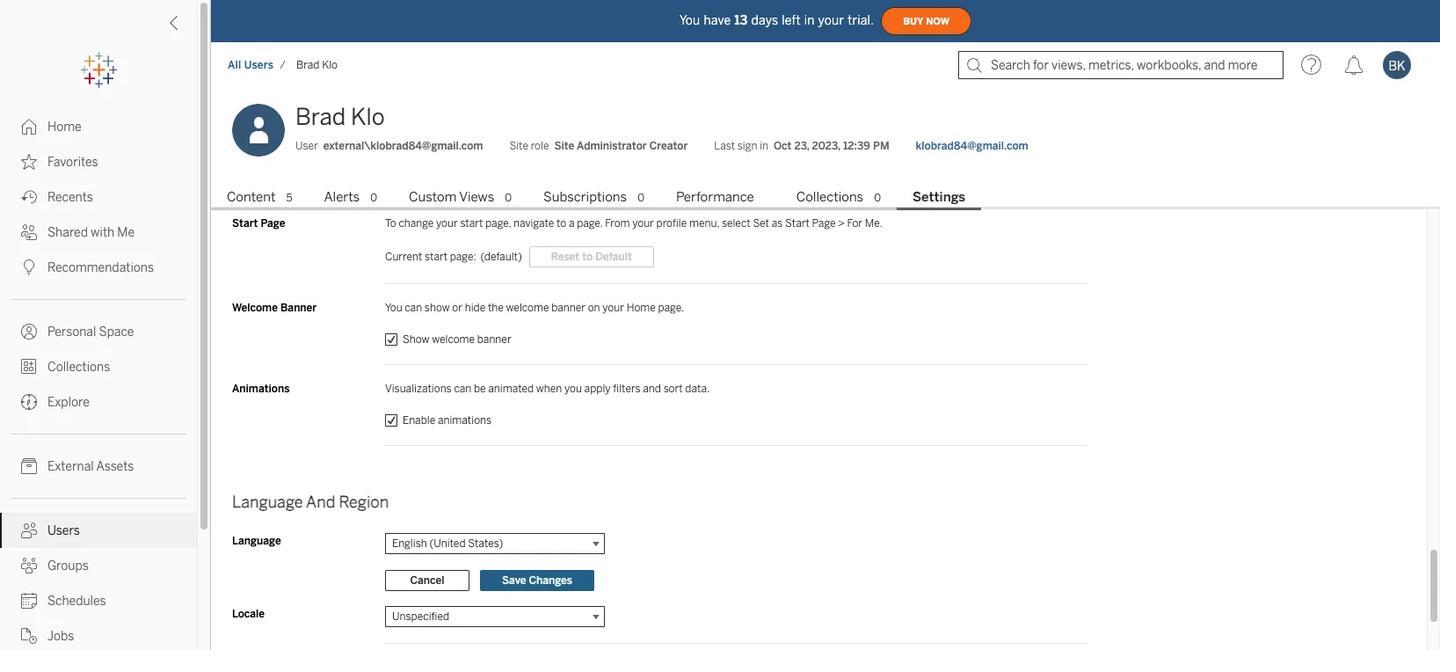 Task type: vqa. For each thing, say whether or not it's contained in the screenshot.
first 'My'
no



Task type: describe. For each thing, give the bounding box(es) containing it.
reset to default
[[551, 250, 632, 263]]

in inside brad klo "main content"
[[760, 140, 769, 152]]

0 horizontal spatial banner
[[477, 333, 512, 345]]

2 page from the left
[[812, 217, 836, 229]]

show welcome banner
[[403, 333, 512, 345]]

trial.
[[848, 13, 874, 28]]

when
[[536, 382, 562, 395]]

save changes button
[[480, 570, 595, 591]]

content
[[227, 189, 276, 205]]

locale
[[232, 608, 265, 620]]

now
[[926, 15, 950, 27]]

1 page from the left
[[261, 217, 285, 229]]

language for language
[[232, 535, 281, 547]]

save changes
[[502, 574, 573, 586]]

site role site administrator creator
[[510, 140, 688, 152]]

views
[[459, 189, 495, 205]]

banner
[[281, 301, 317, 314]]

the
[[488, 301, 504, 314]]

jobs
[[48, 629, 74, 644]]

and
[[643, 382, 661, 395]]

visualizations can be animated when you apply filters and sort data.
[[385, 382, 710, 395]]

unspecified button
[[385, 606, 605, 627]]

language for language and region
[[232, 492, 303, 512]]

performance
[[676, 189, 755, 205]]

show
[[425, 301, 450, 314]]

collections inside the main navigation. press the up and down arrow keys to access links. element
[[48, 360, 110, 375]]

your down custom views
[[436, 217, 458, 229]]

enable
[[403, 414, 436, 426]]

external\klobrad84@gmail.com
[[323, 140, 483, 152]]

save
[[502, 574, 526, 586]]

language and region
[[232, 492, 389, 512]]

your right from
[[633, 217, 654, 229]]

administrator
[[577, 140, 647, 152]]

on
[[588, 301, 600, 314]]

home link
[[0, 109, 197, 144]]

favorites
[[48, 155, 98, 170]]

main navigation. press the up and down arrow keys to access links. element
[[0, 109, 197, 650]]

page,
[[486, 217, 511, 229]]

0 for alerts
[[371, 192, 377, 204]]

animations
[[438, 414, 492, 426]]

select
[[722, 217, 751, 229]]

me
[[117, 225, 135, 240]]

cancel
[[410, 574, 445, 586]]

(united
[[430, 537, 466, 549]]

0 for subscriptions
[[638, 192, 645, 204]]

navigate
[[514, 217, 554, 229]]

collections link
[[0, 349, 197, 384]]

buy now
[[904, 15, 950, 27]]

settings
[[913, 189, 966, 205]]

and
[[306, 492, 335, 512]]

shared with me
[[48, 225, 135, 240]]

/
[[280, 59, 286, 71]]

pm
[[873, 140, 890, 152]]

explore
[[48, 395, 90, 410]]

can for you
[[405, 301, 422, 314]]

home inside brad klo "main content"
[[627, 301, 656, 314]]

0 vertical spatial brad klo
[[296, 59, 338, 71]]

start page
[[232, 217, 285, 229]]

show
[[403, 333, 430, 345]]

2 start from the left
[[786, 217, 810, 229]]

0 for custom views
[[505, 192, 512, 204]]

brad klo inside "main content"
[[296, 103, 385, 131]]

sort
[[664, 382, 683, 395]]

external
[[48, 459, 94, 474]]

visualizations
[[385, 382, 452, 395]]

days
[[752, 13, 779, 28]]

can for visualizations
[[454, 382, 472, 395]]

space
[[99, 325, 134, 340]]

schedules
[[48, 594, 106, 609]]

sign
[[738, 140, 758, 152]]

you for you can show or hide the welcome banner on your home page.
[[385, 301, 403, 314]]

as
[[772, 217, 783, 229]]

unspecified
[[392, 610, 450, 622]]

to inside button
[[583, 250, 593, 263]]

0 vertical spatial brad
[[296, 59, 320, 71]]

reset to default button
[[529, 246, 654, 267]]

1 start from the left
[[232, 217, 258, 229]]

english (united states) button
[[385, 533, 605, 554]]

enable animations
[[403, 414, 492, 426]]

to
[[385, 217, 396, 229]]

cancel button
[[385, 570, 470, 591]]

subscriptions
[[544, 189, 627, 205]]

users link
[[0, 513, 197, 548]]

brad inside "main content"
[[296, 103, 346, 131]]

personal space
[[48, 325, 134, 340]]

user
[[296, 140, 318, 152]]

0 horizontal spatial welcome
[[432, 333, 475, 345]]

>
[[838, 217, 845, 229]]



Task type: locate. For each thing, give the bounding box(es) containing it.
1 horizontal spatial users
[[244, 59, 274, 71]]

brad klo
[[296, 59, 338, 71], [296, 103, 385, 131]]

1 vertical spatial brad klo
[[296, 103, 385, 131]]

start down "content"
[[232, 217, 258, 229]]

region
[[339, 492, 389, 512]]

recents link
[[0, 179, 197, 215]]

language down language and region
[[232, 535, 281, 547]]

0 horizontal spatial site
[[510, 140, 529, 152]]

1 vertical spatial to
[[583, 250, 593, 263]]

1 horizontal spatial in
[[805, 13, 815, 28]]

1 horizontal spatial home
[[627, 301, 656, 314]]

welcome banner
[[232, 301, 317, 314]]

2 site from the left
[[555, 140, 575, 152]]

groups
[[48, 559, 89, 574]]

you left 'show'
[[385, 301, 403, 314]]

0 vertical spatial home
[[48, 120, 82, 135]]

page left >
[[812, 217, 836, 229]]

welcome down or
[[432, 333, 475, 345]]

preferences
[[232, 175, 318, 194]]

recents
[[48, 190, 93, 205]]

0 vertical spatial start
[[460, 217, 483, 229]]

brad up 'user'
[[296, 103, 346, 131]]

last
[[715, 140, 735, 152]]

0 up me.
[[875, 192, 881, 204]]

start
[[232, 217, 258, 229], [786, 217, 810, 229]]

0 for collections
[[875, 192, 881, 204]]

home inside the main navigation. press the up and down arrow keys to access links. element
[[48, 120, 82, 135]]

1 vertical spatial can
[[454, 382, 472, 395]]

site left role
[[510, 140, 529, 152]]

english
[[392, 537, 427, 549]]

alerts
[[324, 189, 360, 205]]

to change your start page, navigate to a page. from your profile menu, select set as start page > for me.
[[385, 217, 883, 229]]

1 horizontal spatial welcome
[[506, 301, 549, 314]]

0 horizontal spatial start
[[425, 250, 448, 263]]

external assets link
[[0, 449, 197, 484]]

0 horizontal spatial can
[[405, 301, 422, 314]]

to right reset
[[583, 250, 593, 263]]

brad klo element
[[291, 59, 343, 71]]

0 vertical spatial users
[[244, 59, 274, 71]]

klobrad84@gmail.com
[[916, 140, 1029, 152]]

you for you have 13 days left in your trial.
[[680, 13, 701, 28]]

user external\klobrad84@gmail.com
[[296, 140, 483, 152]]

1 horizontal spatial banner
[[552, 301, 586, 314]]

hide
[[465, 301, 486, 314]]

0 vertical spatial collections
[[797, 189, 864, 205]]

language
[[232, 492, 303, 512], [232, 535, 281, 547]]

klo right /
[[322, 59, 338, 71]]

can left the be
[[454, 382, 472, 395]]

3 0 from the left
[[638, 192, 645, 204]]

1 vertical spatial collections
[[48, 360, 110, 375]]

navigation panel element
[[0, 53, 197, 650]]

your right the on
[[603, 301, 624, 314]]

oct
[[774, 140, 792, 152]]

0 vertical spatial klo
[[322, 59, 338, 71]]

changes
[[529, 574, 573, 586]]

explore link
[[0, 384, 197, 420]]

0 horizontal spatial you
[[385, 301, 403, 314]]

(default)
[[481, 250, 522, 263]]

banner left the on
[[552, 301, 586, 314]]

welcome right the
[[506, 301, 549, 314]]

users left /
[[244, 59, 274, 71]]

0 vertical spatial you
[[680, 13, 701, 28]]

you left have
[[680, 13, 701, 28]]

favorites link
[[0, 144, 197, 179]]

0 up to change your start page, navigate to a page. from your profile menu, select set as start page > for me.
[[638, 192, 645, 204]]

banner down the
[[477, 333, 512, 345]]

0 horizontal spatial to
[[557, 217, 567, 229]]

start down views
[[460, 217, 483, 229]]

1 vertical spatial you
[[385, 301, 403, 314]]

shared with me link
[[0, 215, 197, 250]]

change
[[399, 217, 434, 229]]

sub-spaces tab list
[[211, 187, 1441, 210]]

states)
[[468, 537, 503, 549]]

brad klo main content
[[211, 88, 1441, 650]]

1 horizontal spatial page.
[[658, 301, 685, 314]]

page down "content"
[[261, 217, 285, 229]]

role
[[531, 140, 549, 152]]

in right the sign
[[760, 140, 769, 152]]

1 vertical spatial home
[[627, 301, 656, 314]]

1 horizontal spatial to
[[583, 250, 593, 263]]

profile
[[657, 217, 687, 229]]

1 vertical spatial page.
[[658, 301, 685, 314]]

klobrad84@gmail.com link
[[916, 138, 1029, 154]]

reset
[[551, 250, 580, 263]]

0 vertical spatial page.
[[577, 217, 603, 229]]

schedules link
[[0, 583, 197, 618]]

1 horizontal spatial start
[[460, 217, 483, 229]]

page:
[[450, 250, 477, 263]]

0 vertical spatial in
[[805, 13, 815, 28]]

me.
[[865, 217, 883, 229]]

home right the on
[[627, 301, 656, 314]]

language left and
[[232, 492, 303, 512]]

klo up 'user external\klobrad84@gmail.com'
[[351, 103, 385, 131]]

custom views
[[409, 189, 495, 205]]

personal space link
[[0, 314, 197, 349]]

collections
[[797, 189, 864, 205], [48, 360, 110, 375]]

1 vertical spatial in
[[760, 140, 769, 152]]

animations
[[232, 382, 290, 395]]

0 vertical spatial banner
[[552, 301, 586, 314]]

you inside brad klo "main content"
[[385, 301, 403, 314]]

1 vertical spatial language
[[232, 535, 281, 547]]

users up groups
[[48, 523, 80, 538]]

0 up the page,
[[505, 192, 512, 204]]

page. right the on
[[658, 301, 685, 314]]

5
[[286, 192, 292, 204]]

english (united states)
[[392, 537, 503, 549]]

recommendations
[[48, 260, 154, 275]]

menu,
[[690, 217, 720, 229]]

page. right a
[[577, 217, 603, 229]]

0 vertical spatial can
[[405, 301, 422, 314]]

start left page:
[[425, 250, 448, 263]]

collections down personal
[[48, 360, 110, 375]]

2 language from the top
[[232, 535, 281, 547]]

to left a
[[557, 217, 567, 229]]

1 vertical spatial klo
[[351, 103, 385, 131]]

klo inside "main content"
[[351, 103, 385, 131]]

left
[[782, 13, 801, 28]]

current
[[385, 250, 423, 263]]

0 right alerts
[[371, 192, 377, 204]]

home
[[48, 120, 82, 135], [627, 301, 656, 314]]

1 horizontal spatial klo
[[351, 103, 385, 131]]

a
[[569, 217, 575, 229]]

external assets
[[48, 459, 134, 474]]

filters
[[613, 382, 641, 395]]

1 language from the top
[[232, 492, 303, 512]]

1 site from the left
[[510, 140, 529, 152]]

1 horizontal spatial you
[[680, 13, 701, 28]]

0
[[371, 192, 377, 204], [505, 192, 512, 204], [638, 192, 645, 204], [875, 192, 881, 204]]

all users /
[[228, 59, 286, 71]]

1 horizontal spatial page
[[812, 217, 836, 229]]

0 horizontal spatial collections
[[48, 360, 110, 375]]

collections up >
[[797, 189, 864, 205]]

buy
[[904, 15, 924, 27]]

1 horizontal spatial can
[[454, 382, 472, 395]]

with
[[91, 225, 115, 240]]

buy now button
[[882, 7, 972, 35]]

you can show or hide the welcome banner on your home page.
[[385, 301, 685, 314]]

0 horizontal spatial home
[[48, 120, 82, 135]]

1 vertical spatial users
[[48, 523, 80, 538]]

brad klo up 'user'
[[296, 103, 385, 131]]

0 horizontal spatial page
[[261, 217, 285, 229]]

be
[[474, 382, 486, 395]]

or
[[452, 301, 463, 314]]

0 horizontal spatial start
[[232, 217, 258, 229]]

users inside users link
[[48, 523, 80, 538]]

last sign in oct 23, 2023, 12:39 pm
[[715, 140, 890, 152]]

animated
[[488, 382, 534, 395]]

1 vertical spatial welcome
[[432, 333, 475, 345]]

users
[[244, 59, 274, 71], [48, 523, 80, 538]]

2 0 from the left
[[505, 192, 512, 204]]

personal
[[48, 325, 96, 340]]

for
[[848, 217, 863, 229]]

23,
[[795, 140, 810, 152]]

can left 'show'
[[405, 301, 422, 314]]

1 horizontal spatial collections
[[797, 189, 864, 205]]

Search for views, metrics, workbooks, and more text field
[[959, 51, 1284, 79]]

site right role
[[555, 140, 575, 152]]

start right as
[[786, 217, 810, 229]]

site
[[510, 140, 529, 152], [555, 140, 575, 152]]

page.
[[577, 217, 603, 229], [658, 301, 685, 314]]

2023,
[[812, 140, 841, 152]]

0 vertical spatial to
[[557, 217, 567, 229]]

in
[[805, 13, 815, 28], [760, 140, 769, 152]]

0 horizontal spatial klo
[[322, 59, 338, 71]]

your
[[819, 13, 845, 28], [436, 217, 458, 229], [633, 217, 654, 229], [603, 301, 624, 314]]

1 vertical spatial brad
[[296, 103, 346, 131]]

0 vertical spatial welcome
[[506, 301, 549, 314]]

groups link
[[0, 548, 197, 583]]

banner
[[552, 301, 586, 314], [477, 333, 512, 345]]

you
[[565, 382, 582, 395]]

can
[[405, 301, 422, 314], [454, 382, 472, 395]]

0 horizontal spatial page.
[[577, 217, 603, 229]]

1 0 from the left
[[371, 192, 377, 204]]

set
[[753, 217, 770, 229]]

1 horizontal spatial site
[[555, 140, 575, 152]]

collections inside sub-spaces tab list
[[797, 189, 864, 205]]

to
[[557, 217, 567, 229], [583, 250, 593, 263]]

data.
[[686, 382, 710, 395]]

welcome
[[232, 301, 278, 314]]

brad klo right /
[[296, 59, 338, 71]]

home up favorites
[[48, 120, 82, 135]]

1 vertical spatial start
[[425, 250, 448, 263]]

in right left
[[805, 13, 815, 28]]

you
[[680, 13, 701, 28], [385, 301, 403, 314]]

from
[[605, 217, 630, 229]]

your left trial.
[[819, 13, 845, 28]]

4 0 from the left
[[875, 192, 881, 204]]

0 horizontal spatial users
[[48, 523, 80, 538]]

1 horizontal spatial start
[[786, 217, 810, 229]]

brad right /
[[296, 59, 320, 71]]

0 vertical spatial language
[[232, 492, 303, 512]]

welcome
[[506, 301, 549, 314], [432, 333, 475, 345]]

0 horizontal spatial in
[[760, 140, 769, 152]]

1 vertical spatial banner
[[477, 333, 512, 345]]



